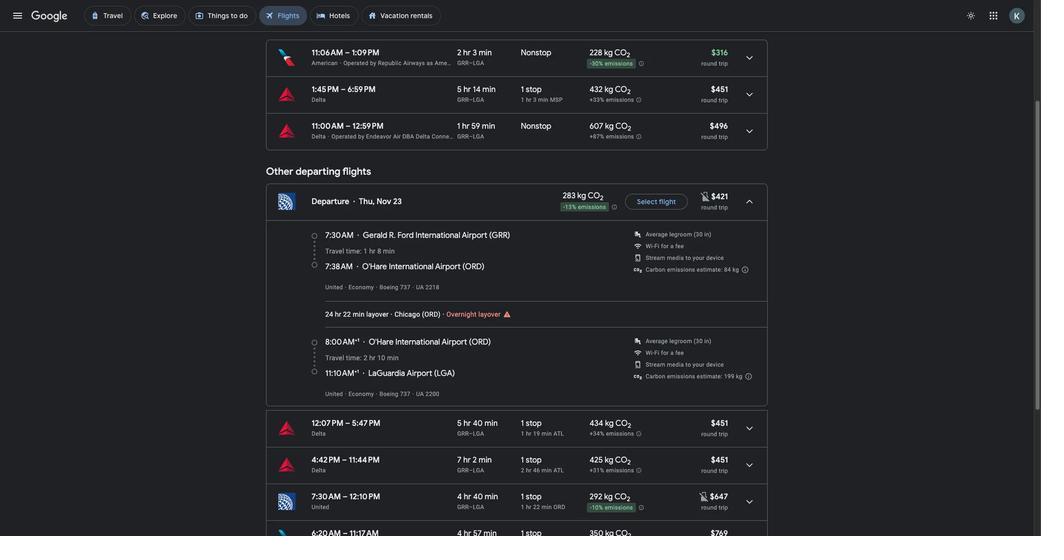 Task type: locate. For each thing, give the bounding box(es) containing it.
kg for 228
[[604, 48, 613, 58]]

1 vertical spatial device
[[706, 362, 724, 369]]

1 horizontal spatial 22
[[533, 504, 540, 511]]

737 for international
[[400, 284, 411, 291]]

delta inside 4:42 pm – 11:44 pm delta
[[312, 468, 326, 474]]

ord up overnight layover
[[465, 262, 482, 272]]

nov
[[377, 197, 391, 207]]

by for 1:09 pm
[[370, 60, 377, 67]]

3 stop from the top
[[526, 456, 542, 466]]

by down 1:09 pm on the left top
[[370, 60, 377, 67]]

0 vertical spatial for
[[492, 14, 500, 21]]

0 vertical spatial to
[[686, 255, 691, 262]]

Arrival time: 1:09 PM. text field
[[352, 48, 380, 58]]

co up -30% emissions
[[615, 48, 627, 58]]

0 vertical spatial -
[[590, 60, 592, 67]]

1 vertical spatial your
[[693, 362, 705, 369]]

stop inside 1 stop 1 hr 22 min ord
[[526, 493, 542, 502]]

1 stop from the top
[[526, 85, 542, 95]]

2 inside "434 kg co 2"
[[628, 422, 631, 430]]

lga for 7 hr 2 min
[[473, 468, 484, 474]]

your
[[693, 255, 705, 262], [693, 362, 705, 369]]

40 inside 4 hr 40 min grr – lga
[[473, 493, 483, 502]]

2 up -30% emissions
[[627, 51, 630, 59]]

1 vertical spatial average
[[646, 338, 668, 345]]

boeing for laguardia
[[380, 391, 399, 398]]

time: for 8:00 am
[[346, 354, 362, 362]]

Departure time: 6:20 AM. text field
[[312, 529, 341, 537]]

co for 425
[[615, 456, 628, 466]]

main menu image
[[12, 10, 24, 22]]

2 wi- from the top
[[646, 350, 655, 357]]

boeing 737 for laguardia
[[380, 391, 411, 398]]

 image
[[413, 284, 414, 291]]

kg inside '432 kg co 2'
[[605, 85, 613, 95]]

2 stop from the top
[[526, 419, 542, 429]]

kg up +34% emissions
[[605, 419, 614, 429]]

a up carbon emissions estimate: 84 kg
[[671, 243, 674, 250]]

grr for 7 hr 2 min
[[457, 468, 469, 474]]

5 inside 5 hr 40 min grr – lga
[[457, 419, 462, 429]]

425
[[590, 456, 603, 466]]

min left the msp
[[538, 97, 549, 103]]

delta
[[312, 97, 326, 103], [312, 133, 326, 140], [416, 133, 430, 140], [312, 431, 326, 438], [312, 468, 326, 474]]

434 kg co 2
[[590, 419, 631, 430]]

a up carbon emissions estimate: 199 kg
[[671, 350, 674, 357]]

1 horizontal spatial american
[[435, 60, 461, 67]]

+
[[474, 14, 477, 21], [355, 337, 357, 344], [354, 369, 357, 375]]

1 vertical spatial nonstop
[[521, 122, 552, 131]]

flight
[[659, 197, 676, 206]]

and
[[330, 14, 340, 21]]

hr left the msp
[[526, 97, 532, 103]]

lga down 59 at the top of page
[[473, 133, 484, 140]]

layover
[[366, 311, 389, 319], [478, 311, 501, 319]]

1 vertical spatial 5
[[457, 419, 462, 429]]

1 average legroom (30 in) from the top
[[646, 231, 712, 238]]

2 up +87% emissions
[[628, 125, 631, 133]]

5 hr 40 min grr – lga
[[457, 419, 498, 438]]

2 to from the top
[[686, 362, 691, 369]]

2 up -13% emissions
[[600, 194, 604, 203]]

thu, nov 23
[[359, 197, 402, 207]]

round
[[702, 60, 717, 67], [702, 97, 717, 104], [702, 134, 717, 141], [702, 204, 717, 211], [702, 431, 717, 438], [702, 468, 717, 475], [702, 505, 717, 512]]

operated down leaves gerald r. ford international airport at 11:00 am on thursday, november 23 and arrives at laguardia airport at 12:59 pm on thursday, november 23. element
[[332, 133, 357, 140]]

2 vertical spatial international
[[396, 338, 440, 347]]

wi- for o'hare international airport ( ord )
[[646, 350, 655, 357]]

min right the 7
[[479, 456, 492, 466]]

– down total duration 5 hr 40 min. element
[[469, 431, 473, 438]]

1 stop flight. element
[[521, 85, 542, 96], [521, 419, 542, 430], [521, 456, 542, 467], [521, 493, 542, 504], [521, 529, 542, 537]]

grr inside 5 hr 40 min grr – lga
[[457, 431, 469, 438]]

3 inside 1 stop 1 hr 3 min msp
[[533, 97, 537, 103]]

7:38 am
[[325, 262, 353, 272]]

kg for 425
[[605, 456, 614, 466]]

1 stream media to your device from the top
[[646, 255, 724, 262]]

min inside 2 hr 3 min grr – lga
[[479, 48, 492, 58]]

2 up -10% emissions
[[627, 496, 630, 504]]

o'hare international airport ( ord ) down the chicago ( ord )
[[369, 338, 491, 347]]

a for o'hare international airport ( ord )
[[671, 350, 674, 357]]

496 US dollars text field
[[710, 122, 728, 131]]

12:07 pm
[[312, 419, 343, 429]]

1 to from the top
[[686, 255, 691, 262]]

1 trip from the top
[[719, 60, 728, 67]]

1 horizontal spatial by
[[370, 60, 377, 67]]

kg inside the 607 kg co 2
[[605, 122, 614, 131]]

1 (30 from the top
[[694, 231, 703, 238]]

0 vertical spatial stream media to your device
[[646, 255, 724, 262]]

3 up eagle at left
[[473, 48, 477, 58]]

travel up 11:10 am
[[325, 354, 344, 362]]

total duration 4 hr 40 min. element
[[457, 493, 521, 504]]

grr inside 5 hr 14 min grr – lga
[[457, 97, 469, 103]]

1 inside the 8:00 am + 1
[[357, 337, 360, 344]]

2 stream media to your device from the top
[[646, 362, 724, 369]]

stop inside 1 stop 1 hr 3 min msp
[[526, 85, 542, 95]]

travel
[[325, 247, 344, 255], [325, 354, 344, 362]]

2 average from the top
[[646, 338, 668, 345]]

carbon emissions estimate: 199 kilograms element
[[646, 373, 743, 380]]

trip inside $316 round trip
[[719, 60, 728, 67]]

fi up carbon emissions estimate: 84 kg
[[655, 243, 660, 250]]

2 wi-fi for a fee from the top
[[646, 350, 684, 357]]

2 boeing 737 from the top
[[380, 391, 411, 398]]

1 horizontal spatial 3
[[533, 97, 537, 103]]

1 device from the top
[[706, 255, 724, 262]]

2 737 from the top
[[400, 391, 411, 398]]

emissions left 199
[[667, 373, 695, 380]]

– left the 12:59 pm
[[346, 122, 351, 131]]

– inside 1:45 pm – 6:59 pm delta
[[341, 85, 346, 95]]

grr inside 1 hr 59 min grr – lga
[[457, 133, 469, 140]]

trip inside $496 round trip
[[719, 134, 728, 141]]

grr inside 7 hr 2 min grr – lga
[[457, 468, 469, 474]]

fi up carbon emissions estimate: 199 kg
[[655, 350, 660, 357]]

grr inside 2 hr 3 min grr – lga
[[457, 60, 469, 67]]

1 vertical spatial economy
[[349, 391, 374, 398]]

2 round trip from the top
[[702, 505, 728, 512]]

in) for gerald r. ford international airport ( grr )
[[705, 231, 712, 238]]

flight details. leaves gerald r. ford international airport at 1:45 pm on thursday, november 23 and arrives at laguardia airport at 6:59 pm on thursday, november 23. image
[[738, 83, 762, 106]]

round for 432
[[702, 97, 717, 104]]

1 vertical spatial $451
[[711, 419, 728, 429]]

ord inside 1 stop 1 hr 22 min ord
[[554, 504, 566, 511]]

a
[[671, 243, 674, 250], [671, 350, 674, 357]]

stream media to your device
[[646, 255, 724, 262], [646, 362, 724, 369]]

1 travel from the top
[[325, 247, 344, 255]]

stop for 4 hr 40 min
[[526, 493, 542, 502]]

1 vertical spatial round trip
[[702, 505, 728, 512]]

1 media from the top
[[667, 255, 684, 262]]

-10% emissions
[[590, 505, 633, 512]]

travel time: 1 hr 8 min
[[325, 247, 395, 255]]

2 average legroom (30 in) from the top
[[646, 338, 712, 345]]

0 vertical spatial boeing 737
[[380, 284, 411, 291]]

min inside 1 stop 2 hr 46 min atl
[[542, 468, 552, 474]]

+ inside 11:10 am + 1
[[354, 369, 357, 375]]

1 $451 round trip from the top
[[702, 85, 728, 104]]

ua left the 2218
[[416, 284, 424, 291]]

leaves gerald r. ford international airport at 11:06 am on thursday, november 23 and arrives at laguardia airport at 1:09 pm on thursday, november 23. element
[[312, 48, 380, 58]]

co for 292
[[615, 493, 627, 502]]

trip down 451 us dollars text box
[[719, 97, 728, 104]]

+ up travel time: 2 hr 10 min
[[355, 337, 357, 344]]

1 vertical spatial -
[[563, 204, 565, 211]]

1 vertical spatial legroom
[[670, 338, 692, 345]]

co inside 425 kg co 2
[[615, 456, 628, 466]]

lga inside 4 hr 40 min grr – lga
[[473, 504, 484, 511]]

$451 round trip up 451 us dollars text field
[[702, 419, 728, 438]]

1 vertical spatial +
[[355, 337, 357, 344]]

5 trip from the top
[[719, 431, 728, 438]]

0 vertical spatial average legroom (30 in)
[[646, 231, 712, 238]]

lga down total duration 7 hr 2 min. element
[[473, 468, 484, 474]]

– right 1:45 pm text box
[[341, 85, 346, 95]]

your for o'hare international airport ( ord )
[[693, 362, 705, 369]]

2 ua from the top
[[416, 391, 424, 398]]

boeing up the "chicago"
[[380, 284, 399, 291]]

dba
[[403, 133, 414, 140]]

kg up -10% emissions
[[604, 493, 613, 502]]

1 vertical spatial wi-fi for a fee
[[646, 350, 684, 357]]

1 fi from the top
[[655, 243, 660, 250]]

22 down 46
[[533, 504, 540, 511]]

layover (1 of 1) is a 1 hr 22 min layover at o'hare international airport in chicago. element
[[521, 504, 585, 512]]

1 40 from the top
[[473, 419, 483, 429]]

1 stop 2 hr 46 min atl
[[521, 456, 564, 474]]

co inside 283 kg co 2
[[588, 191, 600, 201]]

7:30 am inside 7:30 am – 12:10 pm united
[[312, 493, 341, 502]]

0 vertical spatial media
[[667, 255, 684, 262]]

1 vertical spatial by
[[358, 133, 365, 140]]

lga inside 5 hr 14 min grr – lga
[[473, 97, 484, 103]]

delta down the 4:42 pm text field
[[312, 468, 326, 474]]

emissions
[[605, 60, 633, 67], [606, 97, 634, 103], [606, 133, 634, 140], [578, 204, 606, 211], [667, 267, 695, 273], [667, 373, 695, 380], [606, 431, 634, 438], [606, 468, 634, 474], [605, 505, 633, 512]]

co inside '432 kg co 2'
[[615, 85, 627, 95]]

round for 228
[[702, 60, 717, 67]]

device up carbon emissions estimate: 199 kg
[[706, 362, 724, 369]]

0 vertical spatial wi-fi for a fee
[[646, 243, 684, 250]]

time: for 7:30 am
[[346, 247, 362, 255]]

total duration 7 hr 2 min. element
[[457, 456, 521, 467]]

0 vertical spatial average
[[646, 231, 668, 238]]

2 $451 round trip from the top
[[702, 419, 728, 438]]

7:30 am for 7:30 am – 12:10 pm united
[[312, 493, 341, 502]]

1 vertical spatial nonstop flight. element
[[521, 122, 552, 133]]

co up -13% emissions
[[588, 191, 600, 201]]

Departure time: 11:00 AM. text field
[[312, 122, 344, 131]]

lga inside 2 hr 3 min grr – lga
[[473, 60, 484, 67]]

1 vertical spatial 7:30 am
[[312, 493, 341, 502]]

0 vertical spatial legroom
[[670, 231, 692, 238]]

1 5 from the top
[[457, 85, 462, 95]]

atl
[[554, 431, 564, 438], [554, 468, 564, 474]]

trip down the $421 text field
[[719, 204, 728, 211]]

operated for 1:09 pm
[[344, 60, 369, 67]]

emissions down '432 kg co 2'
[[606, 97, 634, 103]]

- for 228
[[590, 60, 592, 67]]

2 1 stop flight. element from the top
[[521, 419, 542, 430]]

2 40 from the top
[[473, 493, 483, 502]]

0 vertical spatial 40
[[473, 419, 483, 429]]

1 fee from the top
[[676, 243, 684, 250]]

lga inside 1 hr 59 min grr – lga
[[473, 133, 484, 140]]

2 layover from the left
[[478, 311, 501, 319]]

432 kg co 2
[[590, 85, 631, 96]]

1 vertical spatial o'hare international airport ( ord )
[[369, 338, 491, 347]]

2 vertical spatial +
[[354, 369, 357, 375]]

leaves gerald r. ford international airport at 12:07 pm on thursday, november 23 and arrives at laguardia airport at 5:47 pm on thursday, november 23. element
[[312, 419, 381, 429]]

1 a from the top
[[671, 243, 674, 250]]

legroom for o'hare international airport ( ord )
[[670, 338, 692, 345]]

layover (1 of 1) is a 1 hr 3 min layover at minneapolis–saint paul international airport in minneapolis. element
[[521, 96, 585, 104]]

2 carbon from the top
[[646, 373, 666, 380]]

– inside 1 hr 59 min grr – lga
[[469, 133, 473, 140]]

$451 round trip for $451
[[702, 419, 728, 438]]

6 trip from the top
[[719, 468, 728, 475]]

+31%
[[590, 468, 605, 474]]

to
[[686, 255, 691, 262], [686, 362, 691, 369]]

0 vertical spatial o'hare
[[362, 262, 387, 272]]

leaves gerald r. ford international airport at 7:30 am on thursday, november 23 and arrives at laguardia airport at 12:10 pm on thursday, november 23. element
[[312, 493, 380, 502]]

3 1 stop flight. element from the top
[[521, 456, 542, 467]]

4 hr 40 min grr – lga
[[457, 493, 498, 511]]

1 vertical spatial boeing 737
[[380, 391, 411, 398]]

kg
[[604, 48, 613, 58], [605, 85, 613, 95], [605, 122, 614, 131], [578, 191, 586, 201], [733, 267, 739, 273], [736, 373, 743, 380], [605, 419, 614, 429], [605, 456, 614, 466], [604, 493, 613, 502]]

1 boeing from the top
[[380, 284, 399, 291]]

grr
[[457, 60, 469, 67], [457, 97, 469, 103], [457, 133, 469, 140], [492, 231, 508, 241], [457, 431, 469, 438], [457, 468, 469, 474], [457, 504, 469, 511]]

0 vertical spatial your
[[693, 255, 705, 262]]

$451 for $496
[[711, 85, 728, 95]]

wi-
[[646, 243, 655, 250], [646, 350, 655, 357]]

2 stream from the top
[[646, 362, 666, 369]]

atl inside '1 stop 1 hr 19 min atl'
[[554, 431, 564, 438]]

2 travel from the top
[[325, 354, 344, 362]]

min inside 4 hr 40 min grr – lga
[[485, 493, 498, 502]]

min right 19
[[542, 431, 552, 438]]

min inside 5 hr 40 min grr – lga
[[485, 419, 498, 429]]

wi-fi for a fee up carbon emissions estimate: 84 kg
[[646, 243, 684, 250]]

0 horizontal spatial  image
[[391, 311, 393, 319]]

2 inside prices include required taxes + fees for 2 passengers. passenger assistance
[[502, 14, 505, 21]]

stream media to your device for gerald r. ford international airport ( grr )
[[646, 255, 724, 262]]

40 up total duration 7 hr 2 min. element
[[473, 419, 483, 429]]

round trip
[[702, 204, 728, 211], [702, 505, 728, 512]]

laguardia airport ( lga )
[[368, 369, 455, 379]]

0 vertical spatial by
[[370, 60, 377, 67]]

1 vertical spatial international
[[389, 262, 434, 272]]

1 nonstop flight. element from the top
[[521, 48, 552, 59]]

1 vertical spatial united
[[325, 391, 343, 398]]

- for 292
[[590, 505, 592, 512]]

delta inside 1:45 pm – 6:59 pm delta
[[312, 97, 326, 103]]

737 down "laguardia airport ( lga )"
[[400, 391, 411, 398]]

4 1 stop flight. element from the top
[[521, 493, 542, 504]]

grr for 4 hr 40 min
[[457, 504, 469, 511]]

kg for 434
[[605, 419, 614, 429]]

passenger
[[266, 24, 295, 31]]

select
[[637, 197, 658, 206]]

international down the chicago ( ord )
[[396, 338, 440, 347]]

international right ford
[[416, 231, 460, 241]]

1 vertical spatial operated
[[332, 133, 357, 140]]

nonstop down passengers.
[[521, 48, 552, 58]]

2 device from the top
[[706, 362, 724, 369]]

2 vertical spatial united
[[312, 504, 329, 511]]

1 737 from the top
[[400, 284, 411, 291]]

hr right the 7
[[463, 456, 471, 466]]

11:44 pm
[[349, 456, 380, 466]]

estimate: for gerald r. ford international airport ( grr )
[[697, 267, 723, 273]]

3 trip from the top
[[719, 134, 728, 141]]

0 vertical spatial united
[[325, 284, 343, 291]]

769 US dollars text field
[[711, 529, 728, 537]]

carbon emissions estimate: 84 kg
[[646, 267, 739, 273]]

2 in) from the top
[[705, 338, 712, 345]]

nonstop
[[521, 48, 552, 58], [521, 122, 552, 131]]

co up -10% emissions
[[615, 493, 627, 502]]

1 vertical spatial fee
[[676, 350, 684, 357]]

to up carbon emissions estimate: 199 kilograms element
[[686, 362, 691, 369]]

4:42 pm – 11:44 pm delta
[[312, 456, 380, 474]]

1 vertical spatial media
[[667, 362, 684, 369]]

ranked based on price and convenience
[[266, 14, 376, 21]]

3 round from the top
[[702, 134, 717, 141]]

1 inside 1 hr 59 min grr – lga
[[457, 122, 460, 131]]

0 vertical spatial (30
[[694, 231, 703, 238]]

Arrival time: 6:59 PM. text field
[[348, 85, 376, 95]]

grr for 5 hr 40 min
[[457, 431, 469, 438]]

2 a from the top
[[671, 350, 674, 357]]

kg up -30% emissions
[[604, 48, 613, 58]]

prices
[[393, 14, 410, 21]]

2 (30 from the top
[[694, 338, 703, 345]]

2 inside 2 hr 3 min grr – lga
[[457, 48, 462, 58]]

3 inside 2 hr 3 min grr – lga
[[473, 48, 477, 58]]

nonstop flight. element for 2 hr 3 min
[[521, 48, 552, 59]]

ua 2200
[[416, 391, 439, 398]]

grr inside 4 hr 40 min grr – lga
[[457, 504, 469, 511]]

2 american from the left
[[435, 60, 461, 67]]

0 vertical spatial boeing
[[380, 284, 399, 291]]

atl inside 1 stop 2 hr 46 min atl
[[554, 468, 564, 474]]

2 5 from the top
[[457, 419, 462, 429]]

kg inside 292 kg co 2
[[604, 493, 613, 502]]

grr for 1 hr 59 min
[[457, 133, 469, 140]]

2 inside '432 kg co 2'
[[627, 88, 631, 96]]

fee up carbon emissions estimate: 84 kilograms element
[[676, 243, 684, 250]]

2 inside 283 kg co 2
[[600, 194, 604, 203]]

46
[[533, 468, 540, 474]]

by for 12:59 pm
[[358, 133, 365, 140]]

co inside 292 kg co 2
[[615, 493, 627, 502]]

2 vertical spatial $451 round trip
[[702, 456, 728, 475]]

1 wi-fi for a fee from the top
[[646, 243, 684, 250]]

for for (
[[661, 243, 669, 250]]

1 vertical spatial 3
[[533, 97, 537, 103]]

1 vertical spatial for
[[661, 243, 669, 250]]

3 left the msp
[[533, 97, 537, 103]]

2 nonstop from the top
[[521, 122, 552, 131]]

0 vertical spatial wi-
[[646, 243, 655, 250]]

0 vertical spatial 3
[[473, 48, 477, 58]]

– down total duration 7 hr 2 min. element
[[469, 468, 473, 474]]

kg up -13% emissions
[[578, 191, 586, 201]]

2 round from the top
[[702, 97, 717, 104]]

boeing for o'hare
[[380, 284, 399, 291]]

1 vertical spatial travel
[[325, 354, 344, 362]]

delta for 5:47 pm
[[312, 431, 326, 438]]

stop inside 1 stop 2 hr 46 min atl
[[526, 456, 542, 466]]

1 average from the top
[[646, 231, 668, 238]]

1 wi- from the top
[[646, 243, 655, 250]]

legroom down flight
[[670, 231, 692, 238]]

2 inside 292 kg co 2
[[627, 496, 630, 504]]

delta for 6:59 pm
[[312, 97, 326, 103]]

0 vertical spatial carbon
[[646, 267, 666, 273]]

select flight button
[[625, 190, 688, 214]]

lga inside 5 hr 40 min grr – lga
[[473, 431, 484, 438]]

stream for gerald r. ford international airport ( grr )
[[646, 255, 666, 262]]

2 legroom from the top
[[670, 338, 692, 345]]

emissions for +33% emissions
[[606, 97, 634, 103]]

1 stream from the top
[[646, 255, 666, 262]]

1 atl from the top
[[554, 431, 564, 438]]

228
[[590, 48, 602, 58]]

1 vertical spatial a
[[671, 350, 674, 357]]

carbon for gerald r. ford international airport ( grr )
[[646, 267, 666, 273]]

– left 5:47 pm in the bottom left of the page
[[345, 419, 350, 429]]

2218
[[426, 284, 439, 291]]

2 media from the top
[[667, 362, 684, 369]]

ranked
[[266, 14, 286, 21]]

lga for 4 hr 40 min
[[473, 504, 484, 511]]

1 vertical spatial 737
[[400, 391, 411, 398]]

 image left ua 2200
[[413, 391, 414, 398]]

round for 607
[[702, 134, 717, 141]]

40 for 5
[[473, 419, 483, 429]]

co for 432
[[615, 85, 627, 95]]

1 estimate: from the top
[[697, 267, 723, 273]]

to for gerald r. ford international airport ( grr )
[[686, 255, 691, 262]]

0 horizontal spatial by
[[358, 133, 365, 140]]

1 vertical spatial stream media to your device
[[646, 362, 724, 369]]

1 vertical spatial fi
[[655, 350, 660, 357]]

0 vertical spatial 5
[[457, 85, 462, 95]]

economy for o'hare international airport
[[349, 284, 374, 291]]

1 vertical spatial wi-
[[646, 350, 655, 357]]

hr inside '1 stop 1 hr 19 min atl'
[[526, 431, 532, 438]]

2 your from the top
[[693, 362, 705, 369]]

0 vertical spatial atl
[[554, 431, 564, 438]]

1 round from the top
[[702, 60, 717, 67]]

- for 283
[[563, 204, 565, 211]]

1 $451 from the top
[[711, 85, 728, 95]]

1 vertical spatial 22
[[533, 504, 540, 511]]

ord
[[465, 262, 482, 272], [425, 311, 438, 319], [472, 338, 488, 347], [554, 504, 566, 511]]

– inside 5 hr 40 min grr – lga
[[469, 431, 473, 438]]

fee
[[676, 243, 684, 250], [676, 350, 684, 357]]

1 vertical spatial stream
[[646, 362, 666, 369]]

atl for 425
[[554, 468, 564, 474]]

boeing down laguardia
[[380, 391, 399, 398]]

1 down 'total duration 4 hr 40 min.' element
[[521, 504, 525, 511]]

international
[[416, 231, 460, 241], [389, 262, 434, 272], [396, 338, 440, 347]]

1:45 pm – 6:59 pm delta
[[312, 85, 376, 103]]

airport
[[462, 231, 487, 241], [435, 262, 461, 272], [442, 338, 467, 347], [407, 369, 432, 379]]

taxes
[[457, 14, 472, 21]]

1 vertical spatial estimate:
[[697, 373, 723, 380]]

average
[[646, 231, 668, 238], [646, 338, 668, 345]]

total duration 1 hr 59 min. element
[[457, 122, 521, 133]]

2 vertical spatial -
[[590, 505, 592, 512]]

737
[[400, 284, 411, 291], [400, 391, 411, 398]]

– down total duration 2 hr 3 min. element
[[469, 60, 473, 67]]

operated down 1:09 pm on the left top
[[344, 60, 369, 67]]

2 up +31% emissions
[[628, 459, 631, 467]]

travel for 8:00 am
[[325, 354, 344, 362]]

+33% emissions
[[590, 97, 634, 103]]

2 boeing from the top
[[380, 391, 399, 398]]

1 boeing 737 from the top
[[380, 284, 411, 291]]

kg inside 283 kg co 2
[[578, 191, 586, 201]]

trip for 425
[[719, 468, 728, 475]]

0 vertical spatial travel
[[325, 247, 344, 255]]

2 atl from the top
[[554, 468, 564, 474]]

7:30 am up travel time: 1 hr 8 min
[[325, 231, 354, 241]]

1 vertical spatial atl
[[554, 468, 564, 474]]

0 vertical spatial +
[[474, 14, 477, 21]]

1 vertical spatial in)
[[705, 338, 712, 345]]

1 vertical spatial carbon
[[646, 373, 666, 380]]

 image left the "chicago"
[[391, 311, 393, 319]]

0 vertical spatial nonstop flight. element
[[521, 48, 552, 59]]

2 fi from the top
[[655, 350, 660, 357]]

2 economy from the top
[[349, 391, 374, 398]]

1 carbon from the top
[[646, 267, 666, 273]]

emissions down the 607 kg co 2
[[606, 133, 634, 140]]

0 horizontal spatial american
[[312, 60, 338, 67]]

+ inside the 8:00 am + 1
[[355, 337, 357, 344]]

hr left 19
[[526, 431, 532, 438]]

lga for 2 hr 3 min
[[473, 60, 484, 67]]

0 vertical spatial 22
[[343, 311, 351, 319]]

4 trip from the top
[[719, 204, 728, 211]]

hr down "layover (1 of 1) is a 2 hr 46 min layover at hartsfield-jackson atlanta international airport in atlanta." element at bottom right
[[526, 504, 532, 511]]

0 vertical spatial international
[[416, 231, 460, 241]]

3
[[473, 48, 477, 58], [533, 97, 537, 103]]

2 time: from the top
[[346, 354, 362, 362]]

Arrival time: 11:17 AM. text field
[[350, 529, 379, 537]]

0 vertical spatial fee
[[676, 243, 684, 250]]

delta inside 12:07 pm – 5:47 pm delta
[[312, 431, 326, 438]]

total duration 2 hr 3 min. element
[[457, 48, 521, 59]]

1 round trip from the top
[[702, 204, 728, 211]]

– right 4:42 pm
[[342, 456, 347, 466]]

stop up 19
[[526, 419, 542, 429]]

lga down total duration 2 hr 3 min. element
[[473, 60, 484, 67]]

- down 228
[[590, 60, 592, 67]]

co
[[615, 48, 627, 58], [615, 85, 627, 95], [616, 122, 628, 131], [588, 191, 600, 201], [616, 419, 628, 429], [615, 456, 628, 466], [615, 493, 627, 502]]

2 inside 228 kg co 2
[[627, 51, 630, 59]]

flight details. leaves gerald r. ford international airport at 12:07 pm on thursday, november 23 and arrives at laguardia airport at 5:47 pm on thursday, november 23. image
[[738, 417, 762, 441]]

$451 left flight details. leaves gerald r. ford international airport at 12:07 pm on thursday, november 23 and arrives at laguardia airport at 5:47 pm on thursday, november 23. icon
[[711, 419, 728, 429]]

for
[[492, 14, 500, 21], [661, 243, 669, 250], [661, 350, 669, 357]]

0 vertical spatial ua
[[416, 284, 424, 291]]

+31% emissions
[[590, 468, 634, 474]]

2 vertical spatial $451
[[711, 456, 728, 466]]

6 round from the top
[[702, 468, 717, 475]]

2 estimate: from the top
[[697, 373, 723, 380]]

trip for 432
[[719, 97, 728, 104]]

layover (1 of 1) is a 1 hr 19 min layover at hartsfield-jackson atlanta international airport in atlanta. element
[[521, 430, 585, 438]]

in) up carbon emissions estimate: 199 kilograms element
[[705, 338, 712, 345]]

1 vertical spatial ua
[[416, 391, 424, 398]]

7:30 am – 12:10 pm united
[[312, 493, 380, 511]]

stop for 5 hr 14 min
[[526, 85, 542, 95]]

4 stop from the top
[[526, 493, 542, 502]]

learn more about ranking image
[[378, 13, 387, 22]]

1 vertical spatial o'hare
[[369, 338, 394, 347]]

0 vertical spatial 7:30 am
[[325, 231, 354, 241]]

- down 283
[[563, 204, 565, 211]]

layover (1 of 1) is a 2 hr 46 min layover at hartsfield-jackson atlanta international airport in atlanta. element
[[521, 467, 585, 475]]

2 hr 3 min grr – lga
[[457, 48, 492, 67]]

2 fee from the top
[[676, 350, 684, 357]]

nonstop flight. element
[[521, 48, 552, 59], [521, 122, 552, 133]]

lga
[[473, 60, 484, 67], [473, 97, 484, 103], [473, 133, 484, 140], [437, 369, 452, 379], [473, 431, 484, 438], [473, 468, 484, 474], [473, 504, 484, 511]]

12:10 pm
[[350, 493, 380, 502]]

2 right fees
[[502, 14, 505, 21]]

co for 434
[[616, 419, 628, 429]]

1 vertical spatial 40
[[473, 493, 483, 502]]

stream
[[646, 255, 666, 262], [646, 362, 666, 369]]

ua for airport
[[416, 391, 424, 398]]

co inside the 607 kg co 2
[[616, 122, 628, 131]]

stream media to your device up carbon emissions estimate: 84 kilograms element
[[646, 255, 724, 262]]

emissions left 84 at the right of the page
[[667, 267, 695, 273]]

legroom for gerald r. ford international airport ( grr )
[[670, 231, 692, 238]]

19
[[533, 431, 540, 438]]

1 up "layover (1 of 1) is a 2 hr 46 min layover at hartsfield-jackson atlanta international airport in atlanta." element at bottom right
[[521, 456, 524, 466]]

-
[[590, 60, 592, 67], [563, 204, 565, 211], [590, 505, 592, 512]]

7 round from the top
[[702, 505, 717, 512]]

–
[[345, 48, 350, 58], [469, 60, 473, 67], [341, 85, 346, 95], [469, 97, 473, 103], [346, 122, 351, 131], [469, 133, 473, 140], [345, 419, 350, 429], [469, 431, 473, 438], [342, 456, 347, 466], [469, 468, 473, 474], [343, 493, 348, 502], [469, 504, 473, 511]]

co inside 228 kg co 2
[[615, 48, 627, 58]]

1 up layover (1 of 1) is a 1 hr 3 min layover at minneapolis–saint paul international airport in minneapolis. element
[[521, 85, 524, 95]]

5 inside 5 hr 14 min grr – lga
[[457, 85, 462, 95]]

price
[[315, 14, 328, 21]]

flight details. leaves gerald r. ford international airport at 4:42 pm on thursday, november 23 and arrives at laguardia airport at 11:44 pm on thursday, november 23. image
[[738, 454, 762, 477]]

2 $451 from the top
[[711, 419, 728, 429]]

republic
[[378, 60, 402, 67]]

based
[[288, 14, 305, 21]]

5 1 stop flight. element from the top
[[521, 529, 542, 537]]

$451 left flight details. leaves gerald r. ford international airport at 1:45 pm on thursday, november 23 and arrives at laguardia airport at 6:59 pm on thursday, november 23. icon
[[711, 85, 728, 95]]

2 inside the 607 kg co 2
[[628, 125, 631, 133]]

0 vertical spatial a
[[671, 243, 674, 250]]

lga inside 7 hr 2 min grr – lga
[[473, 468, 484, 474]]

min inside 1 hr 59 min grr – lga
[[482, 122, 495, 131]]

fee for gerald r. ford international airport ( grr )
[[676, 243, 684, 250]]

2 trip from the top
[[719, 97, 728, 104]]

40 for 4
[[473, 493, 483, 502]]

1 time: from the top
[[346, 247, 362, 255]]

chicago ( ord )
[[395, 311, 441, 319]]

o'hare international airport ( ord ) up "ua 2218"
[[362, 262, 485, 272]]

hr
[[463, 48, 471, 58], [464, 85, 471, 95], [526, 97, 532, 103], [462, 122, 470, 131], [369, 247, 376, 255], [335, 311, 341, 319], [369, 354, 376, 362], [464, 419, 471, 429], [526, 431, 532, 438], [463, 456, 471, 466], [526, 468, 532, 474], [464, 493, 471, 502], [526, 504, 532, 511]]

40 inside 5 hr 40 min grr – lga
[[473, 419, 483, 429]]

average for o'hare international airport ( ord )
[[646, 338, 668, 345]]

283 kg co 2
[[563, 191, 604, 203]]

emissions down 425 kg co 2
[[606, 468, 634, 474]]

1 vertical spatial average legroom (30 in)
[[646, 338, 712, 345]]

stop inside '1 stop 1 hr 19 min atl'
[[526, 419, 542, 429]]

1 vertical spatial to
[[686, 362, 691, 369]]

fi for o'hare international airport ( ord )
[[655, 350, 660, 357]]

1 ua from the top
[[416, 284, 424, 291]]

kg up +31% emissions
[[605, 456, 614, 466]]

 image
[[391, 311, 393, 319], [443, 311, 445, 319], [413, 391, 414, 398]]

2 nonstop flight. element from the top
[[521, 122, 552, 133]]

0 vertical spatial o'hare international airport ( ord )
[[362, 262, 485, 272]]

– right 7:30 am text box
[[343, 493, 348, 502]]

0 vertical spatial fi
[[655, 243, 660, 250]]

1 your from the top
[[693, 255, 705, 262]]

12:59 pm
[[353, 122, 384, 131]]

0 vertical spatial estimate:
[[697, 267, 723, 273]]

2 inside 7 hr 2 min grr – lga
[[473, 456, 477, 466]]

0 vertical spatial 737
[[400, 284, 411, 291]]

round inside $496 round trip
[[702, 134, 717, 141]]

co up +31% emissions
[[615, 456, 628, 466]]

1 stop flight. element for 5 hr 40 min
[[521, 419, 542, 430]]

8:00 am + 1
[[325, 337, 360, 347]]

5 round from the top
[[702, 431, 717, 438]]

1 layover from the left
[[366, 311, 389, 319]]

for for )
[[661, 350, 669, 357]]

1 vertical spatial time:
[[346, 354, 362, 362]]

0 vertical spatial round trip
[[702, 204, 728, 211]]

Arrival time: 11:44 PM. text field
[[349, 456, 380, 466]]

co inside "434 kg co 2"
[[616, 419, 628, 429]]

round inside $316 round trip
[[702, 60, 717, 67]]

1 legroom from the top
[[670, 231, 692, 238]]

1 vertical spatial (30
[[694, 338, 703, 345]]

for right fees
[[492, 14, 500, 21]]

by down the arrival time: 12:59 pm. text field
[[358, 133, 365, 140]]

2 vertical spatial for
[[661, 350, 669, 357]]

kg inside 425 kg co 2
[[605, 456, 614, 466]]

1 1 stop flight. element from the top
[[521, 85, 542, 96]]

lga down 'total duration 4 hr 40 min.' element
[[473, 504, 484, 511]]

boeing 737 down laguardia
[[380, 391, 411, 398]]

0 vertical spatial operated
[[344, 60, 369, 67]]

media up carbon emissions estimate: 84 kilograms element
[[667, 255, 684, 262]]

1 economy from the top
[[349, 284, 374, 291]]

0 vertical spatial in)
[[705, 231, 712, 238]]

kg inside "434 kg co 2"
[[605, 419, 614, 429]]

1 horizontal spatial layover
[[478, 311, 501, 319]]

hr left 59 at the top of page
[[462, 122, 470, 131]]

trip
[[719, 60, 728, 67], [719, 97, 728, 104], [719, 134, 728, 141], [719, 204, 728, 211], [719, 431, 728, 438], [719, 468, 728, 475], [719, 505, 728, 512]]

hr up eagle at left
[[463, 48, 471, 58]]

1 nonstop from the top
[[521, 48, 552, 58]]

overnight
[[447, 311, 477, 319]]

1 in) from the top
[[705, 231, 712, 238]]

1 vertical spatial $451 round trip
[[702, 419, 728, 438]]

40 right 4 on the bottom left of page
[[473, 493, 483, 502]]

0 vertical spatial device
[[706, 255, 724, 262]]

kg inside 228 kg co 2
[[604, 48, 613, 58]]

min right 14
[[483, 85, 496, 95]]

carbon for o'hare international airport ( ord )
[[646, 373, 666, 380]]

0 horizontal spatial 3
[[473, 48, 477, 58]]



Task type: describe. For each thing, give the bounding box(es) containing it.
chicago
[[395, 311, 420, 319]]

flight details. leaves gerald r. ford international airport at 11:06 am on thursday, november 23 and arrives at laguardia airport at 1:09 pm on thursday, november 23. image
[[738, 46, 762, 70]]

292 kg co 2
[[590, 493, 630, 504]]

eagle
[[463, 60, 478, 67]]

departing
[[296, 166, 341, 178]]

2 left 10 at bottom left
[[364, 354, 368, 362]]

6:59 pm
[[348, 85, 376, 95]]

average legroom (30 in) for gerald r. ford international airport ( grr )
[[646, 231, 712, 238]]

other departing flights
[[266, 166, 371, 178]]

+ inside prices include required taxes + fees for 2 passengers. passenger assistance
[[474, 14, 477, 21]]

Departure time: 1:45 PM. text field
[[312, 85, 339, 95]]

on
[[306, 14, 313, 21]]

421 US dollars text field
[[712, 192, 728, 202]]

434
[[590, 419, 603, 429]]

device for o'hare international airport ( ord )
[[706, 362, 724, 369]]

min right 8
[[383, 247, 395, 255]]

total duration 4 hr 57 min. element
[[457, 529, 521, 537]]

11:06 am – 1:09 pm
[[312, 48, 380, 58]]

5 for 5 hr 40 min
[[457, 419, 462, 429]]

8
[[377, 247, 381, 255]]

hr inside 1 hr 59 min grr – lga
[[462, 122, 470, 131]]

11:06 am
[[312, 48, 343, 58]]

hr inside 7 hr 2 min grr – lga
[[463, 456, 471, 466]]

1 inside 11:10 am + 1
[[357, 369, 359, 375]]

hr inside 1 stop 2 hr 46 min atl
[[526, 468, 532, 474]]

media for o'hare international airport ( ord )
[[667, 362, 684, 369]]

Arrival time: 12:10 PM. text field
[[350, 493, 380, 502]]

in) for o'hare international airport ( ord )
[[705, 338, 712, 345]]

+ for laguardia airport
[[354, 369, 357, 375]]

2200
[[426, 391, 439, 398]]

3 $451 round trip from the top
[[702, 456, 728, 475]]

1 stop flight. element for 7 hr 2 min
[[521, 456, 542, 467]]

ord down overnight layover
[[472, 338, 488, 347]]

leaves gerald r. ford international airport at 1:45 pm on thursday, november 23 and arrives at laguardia airport at 6:59 pm on thursday, november 23. element
[[312, 85, 376, 95]]

2 inside 1 stop 2 hr 46 min atl
[[521, 468, 525, 474]]

emissions for +31% emissions
[[606, 468, 634, 474]]

451 US dollars text field
[[711, 85, 728, 95]]

$316 round trip
[[702, 48, 728, 67]]

this price for this flight doesn't include overhead bin access. if you need a carry-on bag, use the bags filter to update prices. image
[[700, 191, 712, 203]]

emissions for carbon emissions estimate: 84 kg
[[667, 267, 695, 273]]

3 $451 from the top
[[711, 456, 728, 466]]

united inside 7:30 am – 12:10 pm united
[[312, 504, 329, 511]]

select flight
[[637, 197, 676, 206]]

nonstop for 1 hr 59 min
[[521, 122, 552, 131]]

o'hare international airport ( ord ) for 7:38 am
[[362, 262, 485, 272]]

10
[[377, 354, 385, 362]]

$647
[[710, 493, 728, 502]]

+ for o'hare international airport
[[355, 337, 357, 344]]

24 hr 22 min layover
[[325, 311, 389, 319]]

emissions for +34% emissions
[[606, 431, 634, 438]]

1 left 19
[[521, 431, 525, 438]]

this price for this flight doesn't include overhead bin access. if you need a carry-on bag, use the bags filter to update prices. image
[[698, 491, 710, 503]]

$496
[[710, 122, 728, 131]]

Departure time: 8:00 AM on  Friday, November 24. text field
[[325, 337, 360, 347]]

travel for 7:30 am
[[325, 247, 344, 255]]

boeing 737 for o'hare
[[380, 284, 411, 291]]

hr inside 2 hr 3 min grr – lga
[[463, 48, 471, 58]]

airways
[[403, 60, 425, 67]]

nonstop for 2 hr 3 min
[[521, 48, 552, 58]]

hr inside 4 hr 40 min grr – lga
[[464, 493, 471, 502]]

delta right dba
[[416, 133, 430, 140]]

12:07 pm – 5:47 pm delta
[[312, 419, 381, 438]]

5 for 5 hr 14 min
[[457, 85, 462, 95]]

1 stop flight. element for 5 hr 14 min
[[521, 85, 542, 96]]

425 kg co 2
[[590, 456, 631, 467]]

0 horizontal spatial 22
[[343, 311, 351, 319]]

7
[[457, 456, 462, 466]]

msp
[[550, 97, 563, 103]]

+87%
[[590, 133, 605, 140]]

co for 607
[[616, 122, 628, 131]]

connection
[[432, 133, 463, 140]]

7 hr 2 min grr – lga
[[457, 456, 492, 474]]

$451 for $451
[[711, 419, 728, 429]]

average for gerald r. ford international airport ( grr )
[[646, 231, 668, 238]]

leaves gerald r. ford international airport at 6:20 am on thursday, november 23 and arrives at laguardia airport at 11:17 am on thursday, november 23. element
[[312, 529, 379, 537]]

operated by endeavor air dba delta connection
[[332, 133, 463, 140]]

o'hare for 8:00 am
[[369, 338, 394, 347]]

flight details. leaves gerald r. ford international airport at 7:30 am on thursday, november 23 and arrives at laguardia airport at 12:10 pm on thursday, november 23. image
[[738, 491, 762, 514]]

international for 7:38 am
[[389, 262, 434, 272]]

lga for 5 hr 40 min
[[473, 431, 484, 438]]

lga up "2200"
[[437, 369, 452, 379]]

as
[[427, 60, 433, 67]]

passengers.
[[507, 14, 540, 21]]

1 american from the left
[[312, 60, 338, 67]]

1 inside 1 stop 2 hr 46 min atl
[[521, 456, 524, 466]]

united for 7:38 am
[[325, 284, 343, 291]]

– inside 4 hr 40 min grr – lga
[[469, 504, 473, 511]]

average legroom (30 in) for o'hare international airport ( ord )
[[646, 338, 712, 345]]

14
[[473, 85, 481, 95]]

emissions for +87% emissions
[[606, 133, 634, 140]]

hr inside 5 hr 40 min grr – lga
[[464, 419, 471, 429]]

round trip for $647
[[702, 505, 728, 512]]

flight details. leaves gerald r. ford international airport at 11:00 am on thursday, november 23 and arrives at laguardia airport at 12:59 pm on thursday, november 23. image
[[738, 120, 762, 143]]

ord right the "chicago"
[[425, 311, 438, 319]]

round trip for $421
[[702, 204, 728, 211]]

84
[[724, 267, 731, 273]]

(30 for o'hare international airport ( ord )
[[694, 338, 703, 345]]

united for 11:10 am
[[325, 391, 343, 398]]

estimate: for o'hare international airport ( ord )
[[697, 373, 723, 380]]

trip for 607
[[719, 134, 728, 141]]

atl for 434
[[554, 431, 564, 438]]

432
[[590, 85, 603, 95]]

1 up layover (1 of 1) is a 1 hr 22 min layover at o'hare international airport in chicago. element
[[521, 493, 524, 502]]

4 round from the top
[[702, 204, 717, 211]]

stop for 5 hr 40 min
[[526, 419, 542, 429]]

7 trip from the top
[[719, 505, 728, 512]]

hr inside 1 stop 1 hr 3 min msp
[[526, 97, 532, 103]]

fi for gerald r. ford international airport ( grr )
[[655, 243, 660, 250]]

o'hare for 7:38 am
[[362, 262, 387, 272]]

media for gerald r. ford international airport ( grr )
[[667, 255, 684, 262]]

fees
[[479, 14, 491, 21]]

451 US dollars text field
[[711, 419, 728, 429]]

30%
[[592, 60, 603, 67]]

emissions down 283 kg co 2 at the right top of page
[[578, 204, 606, 211]]

Departure time: 4:42 PM. text field
[[312, 456, 340, 466]]

min inside 5 hr 14 min grr – lga
[[483, 85, 496, 95]]

1 stop 1 hr 22 min ord
[[521, 493, 566, 511]]

laguardia
[[368, 369, 405, 379]]

hr left 8
[[369, 247, 376, 255]]

+34%
[[590, 431, 605, 438]]

$496 round trip
[[702, 122, 728, 141]]

1:09 pm
[[352, 48, 380, 58]]

kg for 432
[[605, 85, 613, 95]]

59
[[472, 122, 480, 131]]

co for 283
[[588, 191, 600, 201]]

2 horizontal spatial  image
[[443, 311, 445, 319]]

1 up "layover (1 of 1) is a 1 hr 19 min layover at hartsfield-jackson atlanta international airport in atlanta." element
[[521, 419, 524, 429]]

– inside 12:07 pm – 5:47 pm delta
[[345, 419, 350, 429]]

– inside 2 hr 3 min grr – lga
[[469, 60, 473, 67]]

stream for o'hare international airport ( ord )
[[646, 362, 666, 369]]

24
[[325, 311, 333, 319]]

$451 round trip for $496
[[702, 85, 728, 104]]

4:42 pm
[[312, 456, 340, 466]]

gerald r. ford international airport ( grr )
[[363, 231, 510, 241]]

min right 24
[[353, 311, 365, 319]]

ua 2218
[[416, 284, 439, 291]]

kg right 199
[[736, 373, 743, 380]]

delta down the 11:00 am
[[312, 133, 326, 140]]

fee for o'hare international airport ( ord )
[[676, 350, 684, 357]]

emissions down 228 kg co 2
[[605, 60, 633, 67]]

min inside 1 stop 1 hr 3 min msp
[[538, 97, 549, 103]]

round for 434
[[702, 431, 717, 438]]

min inside 1 stop 1 hr 22 min ord
[[542, 504, 552, 511]]

– left 1:09 pm text box on the top of page
[[345, 48, 350, 58]]

Departure time: 11:06 AM. text field
[[312, 48, 343, 58]]

Arrival time: 5:47 PM. text field
[[352, 419, 381, 429]]

+87% emissions
[[590, 133, 634, 140]]

your for gerald r. ford international airport ( grr )
[[693, 255, 705, 262]]

travel time: 2 hr 10 min
[[325, 354, 399, 362]]

required
[[433, 14, 456, 21]]

change appearance image
[[960, 4, 983, 27]]

grr for 5 hr 14 min
[[457, 97, 469, 103]]

total duration 5 hr 14 min. element
[[457, 85, 521, 96]]

international for 8:00 am
[[396, 338, 440, 347]]

min inside '1 stop 1 hr 19 min atl'
[[542, 431, 552, 438]]

+33%
[[590, 97, 605, 103]]

1 stop flight. element for 4 hr 40 min
[[521, 493, 542, 504]]

carbon emissions estimate: 84 kilograms element
[[646, 267, 739, 273]]

11:00 am – 12:59 pm
[[312, 122, 384, 131]]

other
[[266, 166, 293, 178]]

stop for 7 hr 2 min
[[526, 456, 542, 466]]

– inside 4:42 pm – 11:44 pm delta
[[342, 456, 347, 466]]

Arrival time: 11:10 AM on  Friday, November 24. text field
[[325, 369, 359, 379]]

5 hr 14 min grr – lga
[[457, 85, 496, 103]]

1 left the msp
[[521, 97, 525, 103]]

7:30 am for 7:30 am
[[325, 231, 354, 241]]

kg for 283
[[578, 191, 586, 201]]

co for 228
[[615, 48, 627, 58]]

hr right 24
[[335, 311, 341, 319]]

451 US dollars text field
[[711, 456, 728, 466]]

total duration 5 hr 40 min. element
[[457, 419, 521, 430]]

1 left 8
[[364, 247, 368, 255]]

hr inside 1 stop 1 hr 22 min ord
[[526, 504, 532, 511]]

lga for 1 hr 59 min
[[473, 133, 484, 140]]

647 US dollars text field
[[710, 493, 728, 502]]

23
[[393, 197, 402, 207]]

607
[[590, 122, 603, 131]]

departure
[[312, 197, 350, 207]]

– inside 7 hr 2 min grr – lga
[[469, 468, 473, 474]]

kg for 607
[[605, 122, 614, 131]]

(30 for gerald r. ford international airport ( grr )
[[694, 231, 703, 238]]

Departure time: 12:07 PM. text field
[[312, 419, 343, 429]]

emissions down 292 kg co 2
[[605, 505, 633, 512]]

292
[[590, 493, 602, 502]]

$421
[[712, 192, 728, 202]]

min inside 7 hr 2 min grr – lga
[[479, 456, 492, 466]]

Arrival time: 7:38 AM. text field
[[325, 262, 353, 272]]

stream media to your device for o'hare international airport ( ord )
[[646, 362, 724, 369]]

1 stop 1 hr 3 min msp
[[521, 85, 563, 103]]

10%
[[592, 505, 603, 512]]

Arrival time: 12:59 PM. text field
[[353, 122, 384, 131]]

overnight layover
[[447, 311, 501, 319]]

1:45 pm
[[312, 85, 339, 95]]

include
[[412, 14, 432, 21]]

min right 10 at bottom left
[[387, 354, 399, 362]]

hr inside 5 hr 14 min grr – lga
[[464, 85, 471, 95]]

prices include required taxes + fees for 2 passengers. passenger assistance
[[266, 14, 540, 31]]

13%
[[565, 204, 577, 211]]

hr left 10 at bottom left
[[369, 354, 376, 362]]

endeavor
[[366, 133, 392, 140]]

-13% emissions
[[563, 204, 606, 211]]

wi-fi for a fee for gerald r. ford international airport ( grr )
[[646, 243, 684, 250]]

device for gerald r. ford international airport ( grr )
[[706, 255, 724, 262]]

lga for 5 hr 14 min
[[473, 97, 484, 103]]

1 horizontal spatial  image
[[413, 391, 414, 398]]

5:47 pm
[[352, 419, 381, 429]]

kg right 84 at the right of the page
[[733, 267, 739, 273]]

carbon emissions estimate: 199 kg
[[646, 373, 743, 380]]

22 inside 1 stop 1 hr 22 min ord
[[533, 504, 540, 511]]

316 US dollars text field
[[712, 48, 728, 58]]

Departure time: 7:30 AM. text field
[[325, 231, 354, 241]]

wi-fi for a fee for o'hare international airport ( ord )
[[646, 350, 684, 357]]

– inside 7:30 am – 12:10 pm united
[[343, 493, 348, 502]]

– inside 5 hr 14 min grr – lga
[[469, 97, 473, 103]]

1 stop 1 hr 19 min atl
[[521, 419, 564, 438]]

round for 425
[[702, 468, 717, 475]]

assistance
[[297, 24, 326, 31]]

11:10 am
[[325, 369, 354, 379]]

1 hr 59 min grr – lga
[[457, 122, 495, 140]]

Departure time: 7:30 AM. text field
[[312, 493, 341, 502]]

emissions for carbon emissions estimate: 199 kg
[[667, 373, 695, 380]]

2 inside 425 kg co 2
[[628, 459, 631, 467]]

kg for 292
[[604, 493, 613, 502]]

8:00 am
[[325, 338, 355, 347]]

$316
[[712, 48, 728, 58]]

leaves gerald r. ford international airport at 11:00 am on thursday, november 23 and arrives at laguardia airport at 12:59 pm on thursday, november 23. element
[[312, 122, 384, 131]]

o'hare international airport ( ord ) for 8:00 am
[[369, 338, 491, 347]]

for inside prices include required taxes + fees for 2 passengers. passenger assistance
[[492, 14, 500, 21]]

gerald
[[363, 231, 387, 241]]

operated by republic airways as american eagle
[[344, 60, 478, 67]]

leaves gerald r. ford international airport at 4:42 pm on thursday, november 23 and arrives at laguardia airport at 11:44 pm on thursday, november 23. element
[[312, 456, 380, 466]]

-30% emissions
[[590, 60, 633, 67]]

trip for 228
[[719, 60, 728, 67]]

ua for international
[[416, 284, 424, 291]]



Task type: vqa. For each thing, say whether or not it's contained in the screenshot.
the $451 round trip
yes



